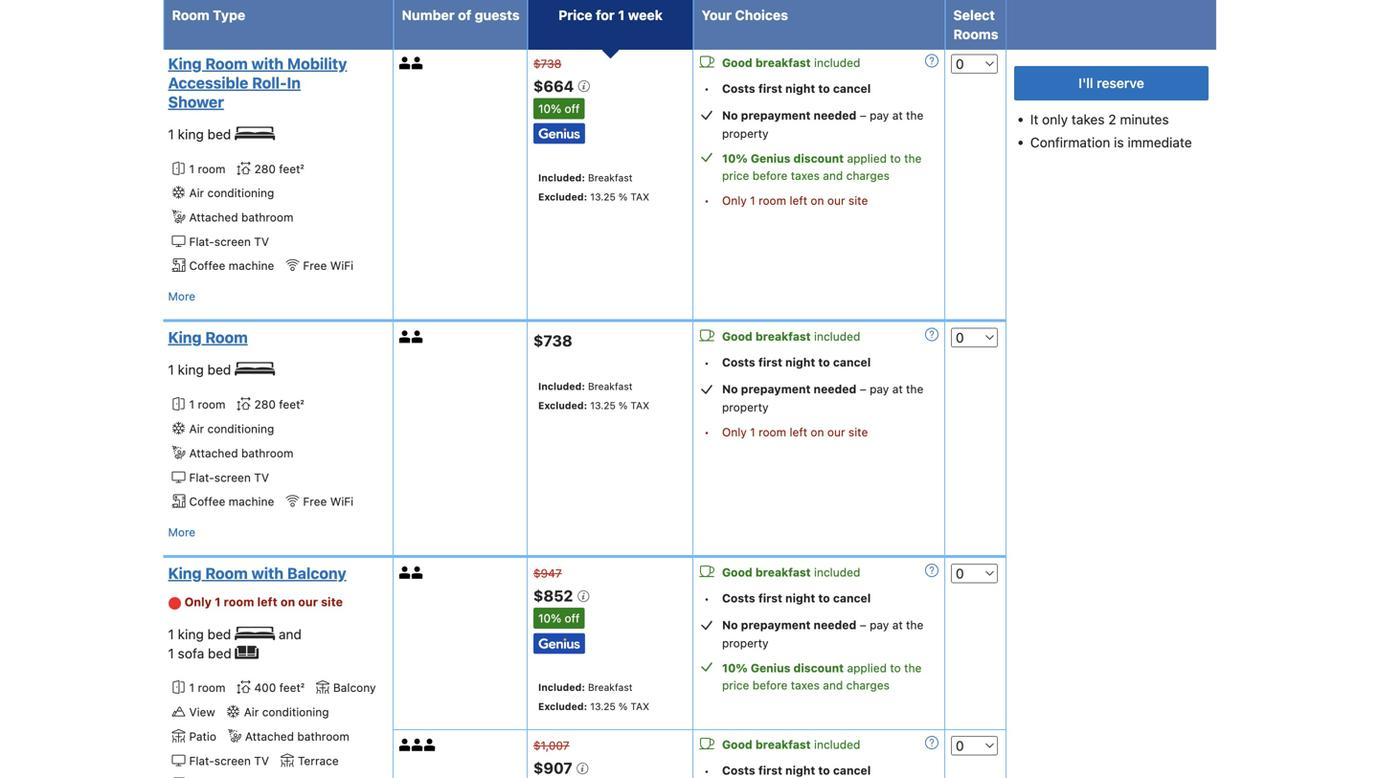 Task type: describe. For each thing, give the bounding box(es) containing it.
4 good from the top
[[722, 739, 753, 752]]

280 feet² for king room
[[254, 398, 304, 412]]

flat- for king room with mobility accessible roll-in shower
[[189, 235, 214, 248]]

1 king bed for king room
[[168, 362, 235, 378]]

applied to the price before taxes and charges for $852
[[722, 662, 922, 693]]

your
[[702, 7, 732, 23]]

needed for $852
[[814, 619, 857, 632]]

first for king room
[[758, 356, 782, 369]]

10% off for $852
[[538, 612, 580, 626]]

4 good breakfast included from the top
[[722, 739, 860, 752]]

king room with balcony link
[[168, 564, 382, 583]]

10% genius discount for $664
[[722, 152, 844, 165]]

3 tv from the top
[[254, 755, 269, 768]]

2 excluded: from the top
[[538, 400, 587, 411]]

1 vertical spatial only
[[722, 426, 747, 439]]

mobility
[[287, 54, 347, 73]]

accessible
[[168, 74, 248, 92]]

4 costs first night to cancel from the top
[[722, 764, 871, 778]]

280 feet² for king room with mobility accessible roll-in shower
[[254, 162, 304, 176]]

2 tax from the top
[[631, 400, 649, 411]]

at for $852
[[892, 619, 903, 632]]

discount for $664
[[794, 152, 844, 165]]

room type
[[172, 7, 245, 23]]

price for $664
[[722, 169, 749, 182]]

2 % from the top
[[619, 400, 628, 411]]

400 feet²
[[254, 682, 304, 695]]

2 breakfast from the top
[[588, 381, 633, 392]]

number
[[402, 7, 455, 23]]

no for $852
[[722, 619, 738, 632]]

more for king room
[[168, 526, 195, 539]]

at for $664
[[892, 109, 903, 122]]

included: breakfast excluded: 13.25 % tax for $852
[[538, 682, 649, 713]]

• for king room's more details on meals and payment options icon
[[704, 356, 709, 370]]

2 vertical spatial only 1 room left on our site
[[185, 595, 343, 609]]

good breakfast included for king room
[[722, 330, 860, 344]]

in
[[287, 74, 301, 92]]

0 vertical spatial on
[[811, 194, 824, 207]]

included: for $664
[[538, 172, 585, 183]]

tv for king room with mobility accessible roll-in shower
[[254, 235, 269, 248]]

couch image
[[235, 646, 258, 660]]

i'll reserve button
[[1014, 66, 1209, 101]]

only
[[1042, 112, 1068, 127]]

attached for king room
[[189, 447, 238, 460]]

2 – pay at the property from the top
[[722, 383, 924, 414]]

cancel for king room
[[833, 356, 871, 369]]

4 cancel from the top
[[833, 764, 871, 778]]

1 vertical spatial our
[[827, 426, 845, 439]]

free wifi for king room
[[303, 495, 354, 509]]

is
[[1114, 135, 1124, 150]]

king for king room with mobility accessible roll-in shower
[[168, 54, 202, 73]]

2 $738 from the top
[[533, 332, 573, 350]]

king for king room
[[168, 329, 202, 347]]

genius for $664
[[751, 152, 791, 165]]

prepayment for $852
[[741, 619, 811, 632]]

coffee machine for king room with mobility accessible roll-in shower
[[189, 259, 274, 273]]

night for king room
[[785, 356, 815, 369]]

1 $738 from the top
[[533, 57, 562, 70]]

breakfast for $664
[[588, 172, 633, 183]]

$1,007
[[533, 740, 569, 753]]

2 no prepayment needed from the top
[[722, 383, 857, 396]]

price
[[559, 7, 592, 23]]

screen for king room
[[214, 471, 251, 484]]

it only takes 2 minutes confirmation is immediate
[[1030, 112, 1192, 150]]

bathroom for king room
[[241, 447, 293, 460]]

2 vertical spatial attached bathroom
[[245, 730, 349, 744]]

bed left couch 'image'
[[208, 646, 232, 662]]

free for king room with mobility accessible roll-in shower
[[303, 259, 327, 273]]

$947
[[533, 567, 562, 581]]

3 1 king bed from the top
[[168, 627, 235, 643]]

3 king from the top
[[178, 627, 204, 643]]

flat-screen tv for king room
[[189, 471, 269, 484]]

$852
[[533, 587, 577, 606]]

air conditioning for king room
[[189, 422, 274, 436]]

night for king room with balcony
[[785, 592, 815, 605]]

takes
[[1072, 112, 1105, 127]]

the for king room with balcony
[[906, 619, 924, 632]]

bed down shower
[[207, 126, 231, 142]]

0 vertical spatial left
[[790, 194, 807, 207]]

flat- for king room
[[189, 471, 214, 484]]

tax for $664
[[631, 191, 649, 202]]

– pay at the property for $852
[[722, 619, 924, 650]]

discount for $852
[[794, 662, 844, 675]]

with for mobility
[[251, 54, 284, 73]]

minutes
[[1120, 112, 1169, 127]]

2 included: breakfast excluded: 13.25 % tax from the top
[[538, 381, 649, 411]]

cancel for king room with balcony
[[833, 592, 871, 605]]

more details on meals and payment options image for king room with balcony
[[925, 564, 939, 578]]

2 vertical spatial on
[[280, 595, 295, 609]]

1 vertical spatial on
[[811, 426, 824, 439]]

included: for $852
[[538, 682, 585, 694]]

1 more from the top
[[168, 16, 195, 29]]

to for 1st more details on meals and payment options image from the bottom
[[818, 764, 830, 778]]

off for $664
[[565, 102, 580, 115]]

2 vertical spatial our
[[298, 595, 318, 609]]

price for 1 week
[[559, 7, 663, 23]]

– for $664
[[860, 109, 867, 122]]

shower
[[168, 93, 224, 111]]

immediate
[[1128, 135, 1192, 150]]

attached bathroom for king room with mobility accessible roll-in shower
[[189, 211, 293, 224]]

– pay at the property for $664
[[722, 109, 924, 140]]

property for $852
[[722, 637, 769, 650]]

breakfast for $852
[[588, 682, 633, 694]]

prepayment for $664
[[741, 109, 811, 122]]

king room with balcony
[[168, 565, 346, 583]]

balcony inside king room with balcony link
[[287, 565, 346, 583]]

2 no from the top
[[722, 383, 738, 396]]

more link for king room with mobility accessible roll-in shower
[[168, 287, 195, 306]]

air conditioning for king room with mobility accessible roll-in shower
[[189, 186, 274, 200]]

2 vertical spatial air
[[244, 706, 259, 719]]

• for 1st more details on meals and payment options image from the bottom
[[704, 765, 709, 778]]

choices
[[735, 7, 788, 23]]

2 pay from the top
[[870, 383, 889, 396]]

$907
[[533, 760, 576, 778]]

3 feet² from the top
[[279, 682, 304, 695]]

screen for king room with mobility accessible roll-in shower
[[214, 235, 251, 248]]

3 flat-screen tv from the top
[[189, 755, 269, 768]]

pay for $664
[[870, 109, 889, 122]]

free for king room
[[303, 495, 327, 509]]

2 vertical spatial bathroom
[[297, 730, 349, 744]]

king for king room with mobility accessible roll-in shower
[[178, 126, 204, 142]]

costs first night to cancel for king room with balcony
[[722, 592, 871, 605]]

% for $664
[[619, 191, 628, 202]]

king room
[[168, 329, 248, 347]]

2 13.25 from the top
[[590, 400, 616, 411]]

0 vertical spatial site
[[849, 194, 868, 207]]

2 vertical spatial only
[[185, 595, 212, 609]]

select rooms
[[953, 7, 998, 42]]

breakfast for king room
[[756, 330, 811, 344]]

attached bathroom for king room
[[189, 447, 293, 460]]

10% off. you're getting a reduced rate because this property is offering a discount.. element for $852
[[533, 608, 585, 629]]

13.25 for $852
[[590, 701, 616, 713]]

conditioning for king room
[[207, 422, 274, 436]]

2 included: from the top
[[538, 381, 585, 392]]

good for king room with mobility accessible roll-in shower
[[722, 56, 753, 69]]

1 vertical spatial and
[[279, 627, 302, 643]]

first for king room with balcony
[[758, 592, 782, 605]]

2 vertical spatial conditioning
[[262, 706, 329, 719]]

costs for king room with mobility accessible roll-in shower
[[722, 82, 755, 95]]

1 vertical spatial only 1 room left on our site
[[722, 426, 868, 439]]

1 more details on meals and payment options image from the top
[[925, 54, 939, 67]]

4 night from the top
[[785, 764, 815, 778]]

0 vertical spatial only
[[722, 194, 747, 207]]

10% genius discount for $852
[[722, 662, 844, 675]]

4 costs from the top
[[722, 764, 755, 778]]

more details on meals and payment options image for king room
[[925, 328, 939, 342]]

coffee for king room
[[189, 495, 225, 509]]

2 more details on meals and payment options image from the top
[[925, 737, 939, 750]]

terrace
[[298, 755, 339, 768]]

400
[[254, 682, 276, 695]]

4 breakfast from the top
[[756, 739, 811, 752]]



Task type: vqa. For each thing, say whether or not it's contained in the screenshot.
USD Button
no



Task type: locate. For each thing, give the bounding box(es) containing it.
2 vertical spatial king
[[168, 565, 202, 583]]

0 vertical spatial feet²
[[279, 162, 304, 176]]

room
[[172, 7, 210, 23], [205, 54, 248, 73], [205, 329, 248, 347], [205, 565, 248, 583]]

excluded: for $852
[[538, 701, 587, 713]]

your choices
[[702, 7, 788, 23]]

coffee machine
[[189, 259, 274, 273], [189, 495, 274, 509]]

coffee for king room with mobility accessible roll-in shower
[[189, 259, 225, 273]]

0 vertical spatial 10% genius discount
[[722, 152, 844, 165]]

king inside king room with balcony link
[[168, 565, 202, 583]]

1 no prepayment needed from the top
[[722, 109, 857, 122]]

10% off down $852
[[538, 612, 580, 626]]

first for king room with mobility accessible roll-in shower
[[758, 82, 782, 95]]

3 – from the top
[[860, 619, 867, 632]]

prepayment
[[741, 109, 811, 122], [741, 383, 811, 396], [741, 619, 811, 632]]

2 applied from the top
[[847, 662, 887, 675]]

no prepayment needed for $664
[[722, 109, 857, 122]]

0 vertical spatial off
[[565, 102, 580, 115]]

room
[[198, 162, 226, 176], [759, 194, 786, 207], [198, 398, 226, 412], [759, 426, 786, 439], [224, 595, 254, 609], [198, 682, 226, 695]]

cancel for king room with mobility accessible roll-in shower
[[833, 82, 871, 95]]

1 included: from the top
[[538, 172, 585, 183]]

1 needed from the top
[[814, 109, 857, 122]]

occupancy image
[[399, 57, 412, 69], [399, 331, 412, 344], [412, 331, 424, 344], [399, 567, 412, 580], [412, 567, 424, 580], [412, 740, 424, 752]]

air for king room
[[189, 422, 204, 436]]

2 needed from the top
[[814, 383, 857, 396]]

0 vertical spatial excluded:
[[538, 191, 587, 202]]

air for king room with mobility accessible roll-in shower
[[189, 186, 204, 200]]

0 vertical spatial – pay at the property
[[722, 109, 924, 140]]

off down $664
[[565, 102, 580, 115]]

10% off. you're getting a reduced rate because this property is offering a discount.. element for $664
[[533, 98, 585, 119]]

1 room down king room
[[189, 398, 226, 412]]

more left the type
[[168, 16, 195, 29]]

3 property from the top
[[722, 637, 769, 650]]

1 king bed
[[168, 126, 235, 142], [168, 362, 235, 378], [168, 627, 235, 643]]

1 vertical spatial free wifi
[[303, 495, 354, 509]]

costs for king room
[[722, 356, 755, 369]]

bed up 1 sofa bed in the bottom left of the page
[[207, 627, 231, 643]]

2 10% off. you're getting a reduced rate because this property is offering a discount.. element from the top
[[533, 608, 585, 629]]

$738
[[533, 57, 562, 70], [533, 332, 573, 350]]

of
[[458, 7, 471, 23]]

–
[[860, 109, 867, 122], [860, 383, 867, 396], [860, 619, 867, 632]]

king
[[168, 54, 202, 73], [168, 329, 202, 347], [168, 565, 202, 583]]

included
[[814, 56, 860, 69], [814, 330, 860, 344], [814, 566, 860, 580], [814, 739, 860, 752]]

3 night from the top
[[785, 592, 815, 605]]

off down $852
[[565, 612, 580, 626]]

0 vertical spatial flat-
[[189, 235, 214, 248]]

2 off from the top
[[565, 612, 580, 626]]

wifi
[[330, 259, 354, 273], [330, 495, 354, 509]]

2 vertical spatial breakfast
[[588, 682, 633, 694]]

3 – pay at the property from the top
[[722, 619, 924, 650]]

2 breakfast from the top
[[756, 330, 811, 344]]

2 at from the top
[[892, 383, 903, 396]]

1 feet² from the top
[[279, 162, 304, 176]]

breakfast for king room with mobility accessible roll-in shower
[[756, 56, 811, 69]]

king up sofa
[[178, 627, 204, 643]]

$664
[[533, 77, 578, 95]]

1 king bed down shower
[[168, 126, 235, 142]]

1 10% off from the top
[[538, 102, 580, 115]]

1 vertical spatial taxes
[[791, 679, 820, 693]]

0 vertical spatial %
[[619, 191, 628, 202]]

0 vertical spatial tv
[[254, 235, 269, 248]]

3 no from the top
[[722, 619, 738, 632]]

1 vertical spatial 10% off. you're getting a reduced rate because this property is offering a discount.. element
[[533, 608, 585, 629]]

1 coffee from the top
[[189, 259, 225, 273]]

2 vertical spatial %
[[619, 701, 628, 713]]

0 vertical spatial king
[[178, 126, 204, 142]]

property for $664
[[722, 127, 769, 140]]

with inside the king room with mobility accessible roll-in shower
[[251, 54, 284, 73]]

2 vertical spatial site
[[321, 595, 343, 609]]

charges for $852
[[846, 679, 890, 693]]

no prepayment needed
[[722, 109, 857, 122], [722, 383, 857, 396], [722, 619, 857, 632]]

pay
[[870, 109, 889, 122], [870, 383, 889, 396], [870, 619, 889, 632]]

2 vertical spatial attached
[[245, 730, 294, 744]]

1 vertical spatial applied to the price before taxes and charges
[[722, 662, 922, 693]]

2
[[1108, 112, 1116, 127]]

2 vertical spatial tax
[[631, 701, 649, 713]]

flat-screen tv
[[189, 235, 269, 248], [189, 471, 269, 484], [189, 755, 269, 768]]

property
[[722, 127, 769, 140], [722, 401, 769, 414], [722, 637, 769, 650]]

0 vertical spatial balcony
[[287, 565, 346, 583]]

air down shower
[[189, 186, 204, 200]]

2 genius from the top
[[751, 662, 791, 675]]

1 king from the top
[[178, 126, 204, 142]]

0 vertical spatial genius
[[751, 152, 791, 165]]

more link for king room
[[168, 523, 195, 542]]

king down shower
[[178, 126, 204, 142]]

10% genius discount
[[722, 152, 844, 165], [722, 662, 844, 675]]

2 • from the top
[[704, 194, 709, 207]]

1 vertical spatial excluded:
[[538, 400, 587, 411]]

0 vertical spatial –
[[860, 109, 867, 122]]

king room with mobility accessible roll-in shower
[[168, 54, 347, 111]]

attached for king room with mobility accessible roll-in shower
[[189, 211, 238, 224]]

2 vertical spatial at
[[892, 619, 903, 632]]

guests
[[475, 7, 520, 23]]

5 • from the top
[[704, 592, 709, 606]]

0 vertical spatial our
[[827, 194, 845, 207]]

tv
[[254, 235, 269, 248], [254, 471, 269, 484], [254, 755, 269, 768]]

280 feet² down king room link
[[254, 398, 304, 412]]

included: breakfast excluded: 13.25 % tax for $664
[[538, 172, 649, 202]]

free wifi
[[303, 259, 354, 273], [303, 495, 354, 509]]

for
[[596, 7, 615, 23]]

good for king room
[[722, 330, 753, 344]]

included for king room with balcony
[[814, 566, 860, 580]]

2 vertical spatial needed
[[814, 619, 857, 632]]

1 vertical spatial discount
[[794, 662, 844, 675]]

our
[[827, 194, 845, 207], [827, 426, 845, 439], [298, 595, 318, 609]]

genius
[[751, 152, 791, 165], [751, 662, 791, 675]]

more details on meals and payment options image
[[925, 54, 939, 67], [925, 737, 939, 750]]

2 more details on meals and payment options image from the top
[[925, 564, 939, 578]]

3 no prepayment needed from the top
[[722, 619, 857, 632]]

before
[[753, 169, 788, 182], [753, 679, 788, 693]]

1 vertical spatial genius
[[751, 662, 791, 675]]

0 vertical spatial flat-screen tv
[[189, 235, 269, 248]]

2 with from the top
[[251, 565, 284, 583]]

and for $852
[[823, 679, 843, 693]]

2 vertical spatial included: breakfast excluded: 13.25 % tax
[[538, 682, 649, 713]]

1 vertical spatial –
[[860, 383, 867, 396]]

free up king room link
[[303, 259, 327, 273]]

coffee up king room
[[189, 259, 225, 273]]

0 vertical spatial 1 king bed
[[168, 126, 235, 142]]

only 1 room left on our site
[[722, 194, 868, 207], [722, 426, 868, 439], [185, 595, 343, 609]]

0 vertical spatial charges
[[846, 169, 890, 182]]

2 good from the top
[[722, 330, 753, 344]]

1 % from the top
[[619, 191, 628, 202]]

air conditioning
[[189, 186, 274, 200], [189, 422, 274, 436], [244, 706, 329, 719]]

attached bathroom
[[189, 211, 293, 224], [189, 447, 293, 460], [245, 730, 349, 744]]

2 discount from the top
[[794, 662, 844, 675]]

to
[[818, 82, 830, 95], [890, 152, 901, 165], [818, 356, 830, 369], [818, 592, 830, 605], [890, 662, 901, 675], [818, 764, 830, 778]]

included:
[[538, 172, 585, 183], [538, 381, 585, 392], [538, 682, 585, 694]]

to for king room's more details on meals and payment options icon
[[818, 356, 830, 369]]

3 flat- from the top
[[189, 755, 214, 768]]

price for $852
[[722, 679, 749, 693]]

0 vertical spatial coffee
[[189, 259, 225, 273]]

2 prepayment from the top
[[741, 383, 811, 396]]

it
[[1030, 112, 1039, 127]]

more up king room with balcony
[[168, 526, 195, 539]]

before for $664
[[753, 169, 788, 182]]

1 vertical spatial needed
[[814, 383, 857, 396]]

280 for king room with mobility accessible roll-in shower
[[254, 162, 276, 176]]

off
[[565, 102, 580, 115], [565, 612, 580, 626]]

0 vertical spatial air
[[189, 186, 204, 200]]

breakfast for king room with balcony
[[756, 566, 811, 580]]

coffee machine up king room with balcony
[[189, 495, 274, 509]]

1 king bed down king room
[[168, 362, 235, 378]]

10% off. you're getting a reduced rate because this property is offering a discount.. element down $664
[[533, 98, 585, 119]]

0 vertical spatial more
[[168, 16, 195, 29]]

sofa
[[178, 646, 204, 662]]

1 room
[[189, 162, 226, 176], [189, 398, 226, 412], [189, 682, 226, 695]]

13.25
[[590, 191, 616, 202], [590, 400, 616, 411], [590, 701, 616, 713]]

10%
[[538, 102, 561, 115], [722, 152, 748, 165], [538, 612, 561, 626], [722, 662, 748, 675]]

room for king room
[[205, 329, 248, 347]]

1 screen from the top
[[214, 235, 251, 248]]

night
[[785, 82, 815, 95], [785, 356, 815, 369], [785, 592, 815, 605], [785, 764, 815, 778]]

1 before from the top
[[753, 169, 788, 182]]

1 vertical spatial bathroom
[[241, 447, 293, 460]]

1 tax from the top
[[631, 191, 649, 202]]

3 included: breakfast excluded: 13.25 % tax from the top
[[538, 682, 649, 713]]

costs first night to cancel for king room with mobility accessible roll-in shower
[[722, 82, 871, 95]]

and for $664
[[823, 169, 843, 182]]

1 vertical spatial king
[[168, 329, 202, 347]]

good breakfast included
[[722, 56, 860, 69], [722, 330, 860, 344], [722, 566, 860, 580], [722, 739, 860, 752]]

1 vertical spatial $738
[[533, 332, 573, 350]]

2 before from the top
[[753, 679, 788, 693]]

taxes
[[791, 169, 820, 182], [791, 679, 820, 693]]

machine up king room link
[[229, 259, 274, 273]]

applied
[[847, 152, 887, 165], [847, 662, 887, 675]]

flat-
[[189, 235, 214, 248], [189, 471, 214, 484], [189, 755, 214, 768]]

charges for $664
[[846, 169, 890, 182]]

0 vertical spatial applied
[[847, 152, 887, 165]]

1 costs from the top
[[722, 82, 755, 95]]

wifi for king room with mobility accessible roll-in shower
[[330, 259, 354, 273]]

2 machine from the top
[[229, 495, 274, 509]]

coffee up king room with balcony
[[189, 495, 225, 509]]

1 vertical spatial site
[[849, 426, 868, 439]]

1 vertical spatial machine
[[229, 495, 274, 509]]

0 vertical spatial included: breakfast excluded: 13.25 % tax
[[538, 172, 649, 202]]

1 vertical spatial no prepayment needed
[[722, 383, 857, 396]]

feet² down in
[[279, 162, 304, 176]]

1 applied to the price before taxes and charges from the top
[[722, 152, 922, 182]]

left
[[790, 194, 807, 207], [790, 426, 807, 439], [257, 595, 277, 609]]

to for king room with balcony more details on meals and payment options icon
[[818, 592, 830, 605]]

week
[[628, 7, 663, 23]]

3 1 room from the top
[[189, 682, 226, 695]]

1 vertical spatial included: breakfast excluded: 13.25 % tax
[[538, 381, 649, 411]]

1 breakfast from the top
[[756, 56, 811, 69]]

air down 400
[[244, 706, 259, 719]]

room inside the king room with mobility accessible roll-in shower
[[205, 54, 248, 73]]

room for king room with mobility accessible roll-in shower
[[205, 54, 248, 73]]

6 • from the top
[[704, 765, 709, 778]]

0 vertical spatial more link
[[168, 13, 195, 32]]

1 280 feet² from the top
[[254, 162, 304, 176]]

1 vertical spatial 1 room
[[189, 398, 226, 412]]

10% off. you're getting a reduced rate because this property is offering a discount.. element down $852
[[533, 608, 585, 629]]

2 tv from the top
[[254, 471, 269, 484]]

1 vertical spatial tax
[[631, 400, 649, 411]]

breakfast
[[588, 172, 633, 183], [588, 381, 633, 392], [588, 682, 633, 694]]

3 pay from the top
[[870, 619, 889, 632]]

0 vertical spatial only 1 room left on our site
[[722, 194, 868, 207]]

•
[[704, 82, 709, 95], [704, 194, 709, 207], [704, 356, 709, 370], [704, 426, 709, 439], [704, 592, 709, 606], [704, 765, 709, 778]]

price
[[722, 169, 749, 182], [722, 679, 749, 693]]

bathroom
[[241, 211, 293, 224], [241, 447, 293, 460], [297, 730, 349, 744]]

%
[[619, 191, 628, 202], [619, 400, 628, 411], [619, 701, 628, 713]]

2 vertical spatial flat-screen tv
[[189, 755, 269, 768]]

feet²
[[279, 162, 304, 176], [279, 398, 304, 412], [279, 682, 304, 695]]

to for 2nd more details on meals and payment options image from the bottom
[[818, 82, 830, 95]]

king for king room with balcony
[[168, 565, 202, 583]]

feet² down king room link
[[279, 398, 304, 412]]

280 feet² down king room with mobility accessible roll-in shower link
[[254, 162, 304, 176]]

more link up king room with balcony
[[168, 523, 195, 542]]

free wifi up king room with balcony link
[[303, 495, 354, 509]]

with up couch 'image'
[[251, 565, 284, 583]]

good breakfast included for king room with mobility accessible roll-in shower
[[722, 56, 860, 69]]

1 vertical spatial tv
[[254, 471, 269, 484]]

taxes for $664
[[791, 169, 820, 182]]

costs
[[722, 82, 755, 95], [722, 356, 755, 369], [722, 592, 755, 605], [722, 764, 755, 778]]

2 property from the top
[[722, 401, 769, 414]]

more link
[[168, 13, 195, 32], [168, 287, 195, 306], [168, 523, 195, 542]]

1 vertical spatial prepayment
[[741, 383, 811, 396]]

before for $852
[[753, 679, 788, 693]]

3 costs first night to cancel from the top
[[722, 592, 871, 605]]

feet² for king room
[[279, 398, 304, 412]]

2 vertical spatial property
[[722, 637, 769, 650]]

feet² for king room with mobility accessible roll-in shower
[[279, 162, 304, 176]]

1 vertical spatial property
[[722, 401, 769, 414]]

1 king from the top
[[168, 54, 202, 73]]

2 vertical spatial tv
[[254, 755, 269, 768]]

2 1 king bed from the top
[[168, 362, 235, 378]]

1 vertical spatial balcony
[[333, 682, 376, 695]]

0 vertical spatial $738
[[533, 57, 562, 70]]

site
[[849, 194, 868, 207], [849, 426, 868, 439], [321, 595, 343, 609]]

1 property from the top
[[722, 127, 769, 140]]

tax for $852
[[631, 701, 649, 713]]

0 vertical spatial needed
[[814, 109, 857, 122]]

included for king room with mobility accessible roll-in shower
[[814, 56, 860, 69]]

king inside the king room with mobility accessible roll-in shower
[[168, 54, 202, 73]]

1 vertical spatial applied
[[847, 662, 887, 675]]

the for king room
[[906, 383, 924, 396]]

1 1 room from the top
[[189, 162, 226, 176]]

3 tax from the top
[[631, 701, 649, 713]]

0 vertical spatial machine
[[229, 259, 274, 273]]

1 applied from the top
[[847, 152, 887, 165]]

1 charges from the top
[[846, 169, 890, 182]]

1 280 from the top
[[254, 162, 276, 176]]

excluded: for $664
[[538, 191, 587, 202]]

attached
[[189, 211, 238, 224], [189, 447, 238, 460], [245, 730, 294, 744]]

1 tv from the top
[[254, 235, 269, 248]]

1 vertical spatial more
[[168, 290, 195, 303]]

1 at from the top
[[892, 109, 903, 122]]

2 wifi from the top
[[330, 495, 354, 509]]

on
[[811, 194, 824, 207], [811, 426, 824, 439], [280, 595, 295, 609]]

4 included from the top
[[814, 739, 860, 752]]

1 price from the top
[[722, 169, 749, 182]]

king room with mobility accessible roll-in shower link
[[168, 54, 382, 111]]

2 – from the top
[[860, 383, 867, 396]]

off for $852
[[565, 612, 580, 626]]

2 king from the top
[[178, 362, 204, 378]]

good for king room with balcony
[[722, 566, 753, 580]]

first
[[758, 82, 782, 95], [758, 356, 782, 369], [758, 592, 782, 605], [758, 764, 782, 778]]

280 down king room link
[[254, 398, 276, 412]]

1 night from the top
[[785, 82, 815, 95]]

coffee machine up king room
[[189, 259, 274, 273]]

breakfast
[[756, 56, 811, 69], [756, 330, 811, 344], [756, 566, 811, 580], [756, 739, 811, 752]]

king
[[178, 126, 204, 142], [178, 362, 204, 378], [178, 627, 204, 643]]

280 down roll-
[[254, 162, 276, 176]]

charges
[[846, 169, 890, 182], [846, 679, 890, 693]]

10% off for $664
[[538, 102, 580, 115]]

costs first night to cancel for king room
[[722, 356, 871, 369]]

4 first from the top
[[758, 764, 782, 778]]

1 room down shower
[[189, 162, 226, 176]]

1 sofa bed
[[168, 646, 235, 662]]

type
[[213, 7, 245, 23]]

included for king room
[[814, 330, 860, 344]]

1 no from the top
[[722, 109, 738, 122]]

bed down king room
[[207, 362, 231, 378]]

more link up king room
[[168, 287, 195, 306]]

1 excluded: from the top
[[538, 191, 587, 202]]

• for 2nd more details on meals and payment options image from the bottom
[[704, 82, 709, 95]]

13.25 for $664
[[590, 191, 616, 202]]

room for king room with balcony
[[205, 565, 248, 583]]

free up king room with balcony link
[[303, 495, 327, 509]]

3 good breakfast included from the top
[[722, 566, 860, 580]]

pay for $852
[[870, 619, 889, 632]]

0 vertical spatial attached
[[189, 211, 238, 224]]

280 for king room
[[254, 398, 276, 412]]

occupancy image
[[412, 57, 424, 69], [399, 740, 412, 752], [424, 740, 437, 752]]

machine
[[229, 259, 274, 273], [229, 495, 274, 509]]

1 taxes from the top
[[791, 169, 820, 182]]

machine for king room
[[229, 495, 274, 509]]

costs first night to cancel
[[722, 82, 871, 95], [722, 356, 871, 369], [722, 592, 871, 605], [722, 764, 871, 778]]

air
[[189, 186, 204, 200], [189, 422, 204, 436], [244, 706, 259, 719]]

0 vertical spatial pay
[[870, 109, 889, 122]]

280
[[254, 162, 276, 176], [254, 398, 276, 412]]

2 10% genius discount from the top
[[722, 662, 844, 675]]

1 free from the top
[[303, 259, 327, 273]]

no for $664
[[722, 109, 738, 122]]

i'll reserve
[[1079, 75, 1144, 91]]

cancel
[[833, 82, 871, 95], [833, 356, 871, 369], [833, 592, 871, 605], [833, 764, 871, 778]]

1 vertical spatial conditioning
[[207, 422, 274, 436]]

1 cancel from the top
[[833, 82, 871, 95]]

2 vertical spatial air conditioning
[[244, 706, 329, 719]]

1 vertical spatial charges
[[846, 679, 890, 693]]

bathroom for king room with mobility accessible roll-in shower
[[241, 211, 293, 224]]

2 vertical spatial 1 king bed
[[168, 627, 235, 643]]

1 vertical spatial air conditioning
[[189, 422, 274, 436]]

confirmation
[[1030, 135, 1110, 150]]

more link left the type
[[168, 13, 195, 32]]

1 vertical spatial price
[[722, 679, 749, 693]]

1 costs first night to cancel from the top
[[722, 82, 871, 95]]

1 vertical spatial left
[[790, 426, 807, 439]]

– for $852
[[860, 619, 867, 632]]

0 vertical spatial before
[[753, 169, 788, 182]]

2 included from the top
[[814, 330, 860, 344]]

more details on meals and payment options image
[[925, 328, 939, 342], [925, 564, 939, 578]]

1 vertical spatial off
[[565, 612, 580, 626]]

conditioning for king room with mobility accessible roll-in shower
[[207, 186, 274, 200]]

1 king bed up 1 sofa bed in the bottom left of the page
[[168, 627, 235, 643]]

king for king room
[[178, 362, 204, 378]]

air down king room
[[189, 422, 204, 436]]

machine for king room with mobility accessible roll-in shower
[[229, 259, 274, 273]]

more for king room with mobility accessible roll-in shower
[[168, 290, 195, 303]]

1 room up "view"
[[189, 682, 226, 695]]

1 vertical spatial 10% off
[[538, 612, 580, 626]]

at
[[892, 109, 903, 122], [892, 383, 903, 396], [892, 619, 903, 632]]

machine up king room with balcony
[[229, 495, 274, 509]]

2 cancel from the top
[[833, 356, 871, 369]]

1 coffee machine from the top
[[189, 259, 274, 273]]

0 vertical spatial 280 feet²
[[254, 162, 304, 176]]

10% off. you're getting a reduced rate because this property is offering a discount.. element
[[533, 98, 585, 119], [533, 608, 585, 629]]

select
[[953, 7, 995, 23]]

0 vertical spatial 10% off
[[538, 102, 580, 115]]

2 1 room from the top
[[189, 398, 226, 412]]

0 vertical spatial property
[[722, 127, 769, 140]]

1 10% off. you're getting a reduced rate because this property is offering a discount.. element from the top
[[533, 98, 585, 119]]

2 vertical spatial excluded:
[[538, 701, 587, 713]]

3 excluded: from the top
[[538, 701, 587, 713]]

1 vertical spatial coffee
[[189, 495, 225, 509]]

3 screen from the top
[[214, 755, 251, 768]]

roll-
[[252, 74, 287, 92]]

1 pay from the top
[[870, 109, 889, 122]]

with up roll-
[[251, 54, 284, 73]]

1 flat- from the top
[[189, 235, 214, 248]]

patio
[[189, 730, 216, 744]]

1 first from the top
[[758, 82, 782, 95]]

king down king room
[[178, 362, 204, 378]]

4 • from the top
[[704, 426, 709, 439]]

the for king room with mobility accessible roll-in shower
[[906, 109, 924, 122]]

1 vertical spatial breakfast
[[588, 381, 633, 392]]

1 • from the top
[[704, 82, 709, 95]]

needed
[[814, 109, 857, 122], [814, 383, 857, 396], [814, 619, 857, 632]]

1
[[618, 7, 625, 23], [168, 126, 174, 142], [189, 162, 194, 176], [750, 194, 755, 207], [168, 362, 174, 378], [189, 398, 194, 412], [750, 426, 755, 439], [215, 595, 221, 609], [168, 627, 174, 643], [168, 646, 174, 662], [189, 682, 194, 695]]

1 wifi from the top
[[330, 259, 354, 273]]

3 prepayment from the top
[[741, 619, 811, 632]]

king inside king room link
[[168, 329, 202, 347]]

0 vertical spatial 10% off. you're getting a reduced rate because this property is offering a discount.. element
[[533, 98, 585, 119]]

2 vertical spatial screen
[[214, 755, 251, 768]]

3 good from the top
[[722, 566, 753, 580]]

% for $852
[[619, 701, 628, 713]]

feet² right 400
[[279, 682, 304, 695]]

included: breakfast excluded: 13.25 % tax
[[538, 172, 649, 202], [538, 381, 649, 411], [538, 682, 649, 713]]

2 vertical spatial 13.25
[[590, 701, 616, 713]]

view
[[189, 706, 215, 719]]

1 more link from the top
[[168, 13, 195, 32]]

free
[[303, 259, 327, 273], [303, 495, 327, 509]]

tv for king room
[[254, 471, 269, 484]]

1 vertical spatial wifi
[[330, 495, 354, 509]]

2 screen from the top
[[214, 471, 251, 484]]

free wifi up king room link
[[303, 259, 354, 273]]

1 included from the top
[[814, 56, 860, 69]]

2 vertical spatial left
[[257, 595, 277, 609]]

1 vertical spatial more link
[[168, 287, 195, 306]]

2 charges from the top
[[846, 679, 890, 693]]

2 flat-screen tv from the top
[[189, 471, 269, 484]]

the
[[906, 109, 924, 122], [904, 152, 922, 165], [906, 383, 924, 396], [906, 619, 924, 632], [904, 662, 922, 675]]

number of guests
[[402, 7, 520, 23]]

3 needed from the top
[[814, 619, 857, 632]]

1 vertical spatial at
[[892, 383, 903, 396]]

10% off
[[538, 102, 580, 115], [538, 612, 580, 626]]

king room link
[[168, 328, 382, 347]]

2 free wifi from the top
[[303, 495, 354, 509]]

3 king from the top
[[168, 565, 202, 583]]

10% off down $664
[[538, 102, 580, 115]]

applied to the price before taxes and charges
[[722, 152, 922, 182], [722, 662, 922, 693]]

more up king room
[[168, 290, 195, 303]]

2 good breakfast included from the top
[[722, 330, 860, 344]]

0 vertical spatial air conditioning
[[189, 186, 274, 200]]

balcony
[[287, 565, 346, 583], [333, 682, 376, 695]]

1 vertical spatial free
[[303, 495, 327, 509]]

applied to the price before taxes and charges for $664
[[722, 152, 922, 182]]

0 vertical spatial 1 room
[[189, 162, 226, 176]]

2 vertical spatial king
[[178, 627, 204, 643]]

1 room for king room
[[189, 398, 226, 412]]

2 vertical spatial more link
[[168, 523, 195, 542]]

rooms
[[953, 26, 998, 42]]

1 vertical spatial with
[[251, 565, 284, 583]]



